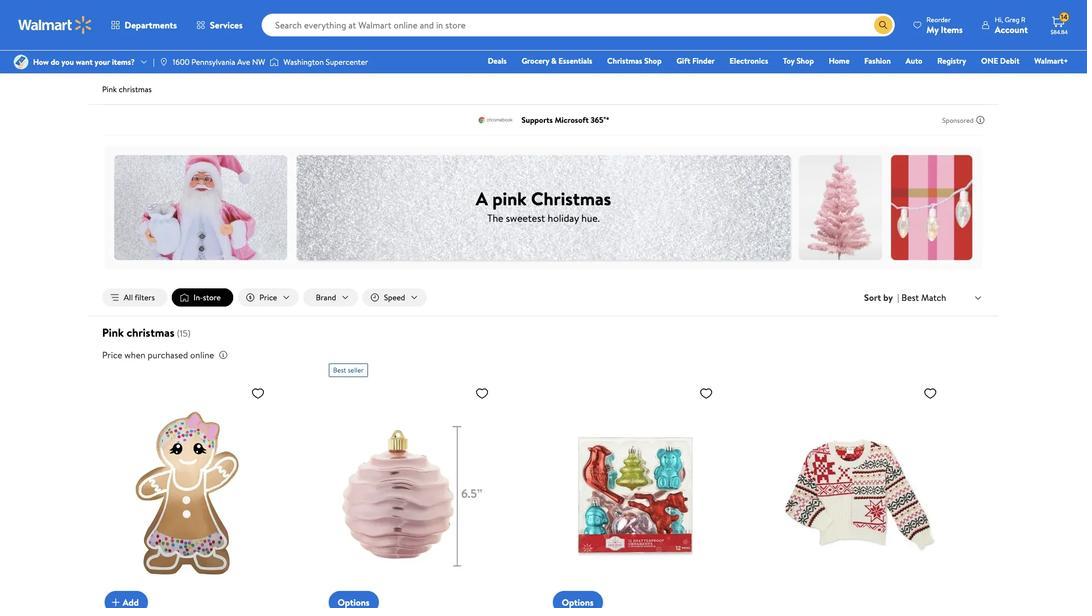 Task type: vqa. For each thing, say whether or not it's contained in the screenshot.
(15)
yes



Task type: locate. For each thing, give the bounding box(es) containing it.
supercenter
[[326, 56, 368, 68]]

best left seller
[[333, 365, 346, 375]]

pink
[[102, 84, 117, 95], [102, 325, 124, 340]]

price right store
[[259, 292, 277, 303]]

1 vertical spatial christmas
[[127, 325, 174, 340]]

best right by
[[902, 291, 919, 304]]

pink christmas (15)
[[102, 325, 191, 340]]

&
[[551, 55, 557, 67]]

best for best seller
[[333, 365, 346, 375]]

(15)
[[177, 327, 191, 340]]

christmas down items?
[[119, 84, 152, 95]]

gift finder link
[[671, 55, 720, 67]]

ave
[[237, 56, 250, 68]]

electronics
[[730, 55, 768, 67]]

christmas shop link
[[602, 55, 667, 67]]

1 horizontal spatial price
[[259, 292, 277, 303]]

1 horizontal spatial shop
[[797, 55, 814, 67]]

2 pink from the top
[[102, 325, 124, 340]]

pink
[[492, 186, 527, 211]]

0 vertical spatial christmas
[[119, 84, 152, 95]]

add to cart image
[[109, 596, 123, 608]]

in-store
[[194, 292, 221, 303]]

0 horizontal spatial  image
[[14, 55, 28, 69]]

shop for christmas shop
[[644, 55, 662, 67]]

toy
[[783, 55, 795, 67]]

speed
[[384, 292, 405, 303]]

registry
[[937, 55, 966, 67]]

hi,
[[995, 15, 1003, 24]]

Search search field
[[262, 14, 895, 36]]

shop inside toy shop link
[[797, 55, 814, 67]]

grocery & essentials link
[[517, 55, 598, 67]]

walmart+ link
[[1029, 55, 1074, 67]]

match
[[921, 291, 946, 304]]

0 vertical spatial best
[[902, 291, 919, 304]]

sort
[[864, 291, 881, 304]]

hi, greg r account
[[995, 15, 1028, 36]]

1 vertical spatial |
[[898, 291, 899, 304]]

my
[[927, 23, 939, 36]]

items
[[941, 23, 963, 36]]

| right by
[[898, 291, 899, 304]]

pink down your
[[102, 84, 117, 95]]

a pink christmas. the sweetest holiday hue. shop now image
[[104, 146, 983, 269]]

shop
[[644, 55, 662, 67], [797, 55, 814, 67]]

0 horizontal spatial best
[[333, 365, 346, 375]]

0 vertical spatial price
[[259, 292, 277, 303]]

in-
[[194, 292, 203, 303]]

1 vertical spatial pink
[[102, 325, 124, 340]]

1 vertical spatial christmas
[[531, 186, 611, 211]]

hue.
[[581, 211, 600, 225]]

pennsylvania
[[191, 56, 235, 68]]

pink down all
[[102, 325, 124, 340]]

1 vertical spatial price
[[102, 349, 122, 361]]

0 horizontal spatial |
[[153, 56, 155, 68]]

price inside "dropdown button"
[[259, 292, 277, 303]]

1 shop from the left
[[644, 55, 662, 67]]

|
[[153, 56, 155, 68], [898, 291, 899, 304]]

sort by |
[[864, 291, 899, 304]]

best inside dropdown button
[[902, 291, 919, 304]]

gift finder
[[677, 55, 715, 67]]

Walmart Site-Wide search field
[[262, 14, 895, 36]]

| inside sort and filter section element
[[898, 291, 899, 304]]

 image right nw at the left top of page
[[270, 56, 279, 68]]

 image left how
[[14, 55, 28, 69]]

1 pink from the top
[[102, 84, 117, 95]]

by
[[883, 291, 893, 304]]

do
[[51, 56, 60, 68]]

shop inside christmas shop link
[[644, 55, 662, 67]]

 image left '1600' at the left top
[[159, 57, 168, 67]]

shop right toy at the top
[[797, 55, 814, 67]]

best
[[902, 291, 919, 304], [333, 365, 346, 375]]

account
[[995, 23, 1028, 36]]

online
[[190, 349, 214, 361]]

pink christmas
[[102, 84, 152, 95]]

2 horizontal spatial  image
[[270, 56, 279, 68]]

 image for washington
[[270, 56, 279, 68]]

reorder my items
[[927, 15, 963, 36]]

christmas
[[119, 84, 152, 95], [127, 325, 174, 340]]

christmas
[[607, 55, 642, 67], [531, 186, 611, 211]]

0 horizontal spatial shop
[[644, 55, 662, 67]]

shop left gift
[[644, 55, 662, 67]]

1 vertical spatial best
[[333, 365, 346, 375]]

home link
[[824, 55, 855, 67]]

pink for pink christmas
[[102, 84, 117, 95]]

christmas up price when purchased online at the left bottom
[[127, 325, 174, 340]]

1 horizontal spatial |
[[898, 291, 899, 304]]

add to favorites list, shiny wavy shatterproof christmas ornament, blush, 6 in, by holiday time image
[[475, 386, 489, 401]]

price when purchased online
[[102, 349, 214, 361]]

brand button
[[303, 288, 358, 307]]

departments button
[[101, 11, 187, 39]]

add to favorites list, airblown inflatables 4 foot christmas gingerbread girl, by holiday time image
[[251, 386, 265, 401]]

gift
[[677, 55, 690, 67]]

0 vertical spatial pink
[[102, 84, 117, 95]]

0 horizontal spatial price
[[102, 349, 122, 361]]

14
[[1061, 12, 1068, 22]]

 image
[[14, 55, 28, 69], [270, 56, 279, 68], [159, 57, 168, 67]]

shop for toy shop
[[797, 55, 814, 67]]

1 horizontal spatial  image
[[159, 57, 168, 67]]

1 horizontal spatial best
[[902, 291, 919, 304]]

shiny wavy shatterproof christmas ornament, blush, 6 in, by holiday time image
[[329, 382, 494, 605]]

speed button
[[362, 288, 427, 307]]

price
[[259, 292, 277, 303], [102, 349, 122, 361]]

icon-shaped christmas shatterproof ornaments, whimsy theme, 12 count, by holiday time image
[[553, 382, 718, 605]]

essentials
[[559, 55, 592, 67]]

r
[[1021, 15, 1026, 24]]

best match button
[[899, 290, 985, 305]]

| left '1600' at the left top
[[153, 56, 155, 68]]

one debit
[[981, 55, 1020, 67]]

2 shop from the left
[[797, 55, 814, 67]]

0 vertical spatial christmas
[[607, 55, 642, 67]]

price left when
[[102, 349, 122, 361]]

home
[[829, 55, 850, 67]]

sweetest
[[506, 211, 545, 225]]

purchased
[[148, 349, 188, 361]]

washington supercenter
[[283, 56, 368, 68]]



Task type: describe. For each thing, give the bounding box(es) containing it.
toy shop link
[[778, 55, 819, 67]]

christmas for pink christmas
[[119, 84, 152, 95]]

best seller
[[333, 365, 364, 375]]

add to favorites list, holiday time girls christmas sweater, sizes 4-18 & plus image
[[924, 386, 937, 401]]

search icon image
[[879, 20, 888, 30]]

one
[[981, 55, 998, 67]]

all
[[124, 292, 133, 303]]

grocery & essentials
[[522, 55, 592, 67]]

brand
[[316, 292, 336, 303]]

one debit link
[[976, 55, 1025, 67]]

airblown inflatables 4 foot christmas gingerbread girl, by holiday time image
[[104, 382, 269, 605]]

all filters
[[124, 292, 155, 303]]

auto
[[906, 55, 923, 67]]

christmas inside christmas shop link
[[607, 55, 642, 67]]

holiday time girls christmas sweater, sizes 4-18 & plus image
[[777, 382, 942, 605]]

walmart image
[[18, 16, 92, 34]]

deals link
[[483, 55, 512, 67]]

price for price when purchased online
[[102, 349, 122, 361]]

pink for pink christmas (15)
[[102, 325, 124, 340]]

holiday
[[548, 211, 579, 225]]

deals
[[488, 55, 507, 67]]

want
[[76, 56, 93, 68]]

filters
[[135, 292, 155, 303]]

1600
[[173, 56, 190, 68]]

store
[[203, 292, 221, 303]]

a pink christmas the sweetest holiday hue.
[[476, 186, 611, 225]]

nw
[[252, 56, 265, 68]]

seller
[[348, 365, 364, 375]]

electronics link
[[725, 55, 773, 67]]

1600 pennsylvania ave nw
[[173, 56, 265, 68]]

you
[[61, 56, 74, 68]]

items?
[[112, 56, 135, 68]]

registry link
[[932, 55, 972, 67]]

legal information image
[[219, 351, 228, 360]]

christmas shop
[[607, 55, 662, 67]]

christmas for pink christmas (15)
[[127, 325, 174, 340]]

when
[[125, 349, 146, 361]]

how do you want your items?
[[33, 56, 135, 68]]

how
[[33, 56, 49, 68]]

grocery
[[522, 55, 549, 67]]

debit
[[1000, 55, 1020, 67]]

$84.84
[[1051, 28, 1068, 36]]

toy shop
[[783, 55, 814, 67]]

greg
[[1005, 15, 1020, 24]]

all filters button
[[102, 288, 167, 307]]

 image for how
[[14, 55, 28, 69]]

best for best match
[[902, 291, 919, 304]]

price button
[[238, 288, 299, 307]]

fashion
[[865, 55, 891, 67]]

best match
[[902, 291, 946, 304]]

 image for 1600
[[159, 57, 168, 67]]

price for price
[[259, 292, 277, 303]]

fashion link
[[859, 55, 896, 67]]

a
[[476, 186, 488, 211]]

sort and filter section element
[[88, 279, 999, 316]]

the
[[487, 211, 504, 225]]

your
[[95, 56, 110, 68]]

walmart+
[[1035, 55, 1068, 67]]

services button
[[187, 11, 252, 39]]

washington
[[283, 56, 324, 68]]

0 vertical spatial |
[[153, 56, 155, 68]]

departments
[[125, 19, 177, 31]]

in-store button
[[172, 288, 233, 307]]

auto link
[[901, 55, 928, 67]]

sponsored
[[942, 115, 974, 125]]

finder
[[692, 55, 715, 67]]

services
[[210, 19, 243, 31]]

christmas inside a pink christmas the sweetest holiday hue.
[[531, 186, 611, 211]]

reorder
[[927, 15, 951, 24]]

add to favorites list, icon-shaped christmas shatterproof ornaments, whimsy theme, 12 count, by holiday time image
[[700, 386, 713, 401]]



